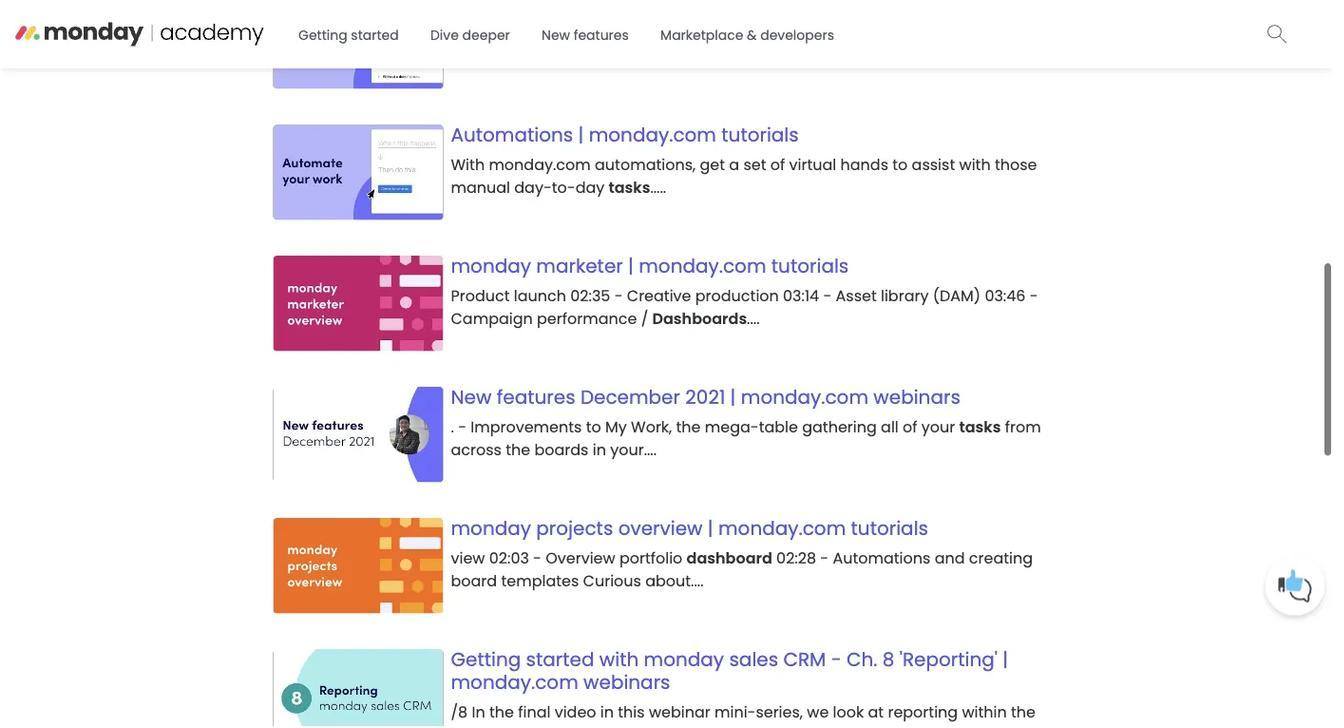 Task type: locate. For each thing, give the bounding box(es) containing it.
monday up 02:03
[[451, 515, 531, 541]]

my inside the assigned to you across your monday.com account with my work.....
[[487, 45, 508, 67]]

tasks
[[611, 22, 653, 44], [609, 176, 651, 198], [960, 416, 1001, 437]]

1 horizontal spatial of
[[771, 154, 785, 175]]

boards down in
[[451, 724, 505, 727]]

1 vertical spatial my
[[605, 416, 627, 437]]

1 vertical spatial to
[[893, 154, 908, 175]]

templates
[[501, 570, 579, 591]]

-
[[615, 285, 623, 306], [824, 285, 832, 306], [1030, 285, 1039, 306], [458, 416, 467, 437], [533, 547, 542, 568], [821, 547, 829, 568], [831, 646, 842, 673]]

1 vertical spatial started
[[526, 646, 595, 673]]

to down december at the bottom of page
[[586, 416, 601, 437]]

1 horizontal spatial getting
[[451, 646, 521, 673]]

|
[[578, 121, 584, 148], [628, 252, 634, 279], [731, 384, 736, 410], [708, 515, 714, 541], [1003, 646, 1009, 673]]

of right top
[[542, 22, 556, 44]]

2 horizontal spatial with
[[960, 154, 991, 175]]

assist
[[912, 154, 956, 175]]

monday marketer | monday.com tutorials link
[[451, 252, 849, 279]]

on
[[488, 22, 508, 44]]

to-
[[552, 176, 576, 198]]

0 horizontal spatial automations
[[451, 121, 573, 148]]

| inside getting started with monday sales crm - ch. 8 'reporting' | monday.com webinars /8 in the final video in this webinar mini-series, we look at reporting within the boards and using
[[1003, 646, 1009, 673]]

features for new features december 2021 | monday.com webinars
[[497, 384, 576, 410]]

1 horizontal spatial my
[[605, 416, 627, 437]]

2 horizontal spatial to
[[893, 154, 908, 175]]

asset
[[836, 285, 877, 306]]

| up day
[[578, 121, 584, 148]]

new up work.....
[[542, 26, 570, 45]]

view 02:03 - overview portfolio dashboard
[[451, 547, 773, 568]]

tasks left from
[[960, 416, 1001, 437]]

in left your....
[[593, 439, 606, 460]]

webinars up gathering
[[874, 384, 961, 410]]

monday.com up production
[[639, 252, 767, 279]]

02:03
[[489, 547, 529, 568]]

0 vertical spatial your
[[837, 22, 870, 44]]

1 horizontal spatial automations
[[833, 547, 931, 568]]

in left this
[[601, 701, 614, 722]]

1 vertical spatial webinars
[[584, 669, 671, 695]]

boards down improvements
[[535, 439, 589, 460]]

creative
[[627, 285, 692, 306]]

with
[[451, 154, 485, 175]]

features up improvements
[[497, 384, 576, 410]]

your left from
[[922, 416, 956, 437]]

across right the you
[[782, 22, 833, 44]]

03:14
[[783, 285, 819, 306]]

automations up with
[[451, 121, 573, 148]]

1 vertical spatial tutorials
[[772, 252, 849, 279]]

0 horizontal spatial new
[[451, 384, 492, 410]]

look
[[833, 701, 864, 722]]

2 vertical spatial with
[[600, 646, 639, 673]]

this
[[618, 701, 645, 722]]

0 horizontal spatial and
[[509, 724, 540, 727]]

tutorials
[[722, 121, 799, 148], [772, 252, 849, 279], [851, 515, 929, 541]]

1 horizontal spatial with
[[600, 646, 639, 673]]

1 vertical spatial monday
[[451, 515, 531, 541]]

your....
[[610, 439, 657, 460]]

with inside the with monday.com automations, get a set of virtual hands to assist with those manual day-to-day
[[960, 154, 991, 175]]

1 horizontal spatial all
[[881, 416, 899, 437]]

started up video
[[526, 646, 595, 673]]

monday projects overview | monday.com tutorials
[[451, 515, 929, 541]]

0 vertical spatial features
[[574, 26, 629, 45]]

in inside getting started with monday sales crm - ch. 8 'reporting' | monday.com webinars /8 in the final video in this webinar mini-series, we look at reporting within the boards and using
[[601, 701, 614, 722]]

0 horizontal spatial started
[[351, 26, 399, 45]]

0 horizontal spatial of
[[542, 22, 556, 44]]

- up templates
[[533, 547, 542, 568]]

monday.com left account
[[874, 22, 976, 44]]

new features link
[[530, 19, 640, 52]]

my up your....
[[605, 416, 627, 437]]

0 vertical spatial tasks
[[611, 22, 653, 44]]

my down the on
[[487, 45, 508, 67]]

0 vertical spatial across
[[782, 22, 833, 44]]

1 horizontal spatial across
[[782, 22, 833, 44]]

getting started with monday sales crm - ch. 8 'reporting' | monday.com webinars /8 in the final video in this webinar mini-series, we look at reporting within the boards and using
[[451, 646, 1036, 727]]

monday inside getting started with monday sales crm - ch. 8 'reporting' | monday.com webinars /8 in the final video in this webinar mini-series, we look at reporting within the boards and using
[[644, 646, 724, 673]]

the right in
[[489, 701, 514, 722]]

0 horizontal spatial boards
[[451, 724, 505, 727]]

.
[[451, 416, 454, 437]]

0 horizontal spatial to
[[586, 416, 601, 437]]

monday.com up final
[[451, 669, 579, 695]]

with left those
[[960, 154, 991, 175]]

started
[[351, 26, 399, 45], [526, 646, 595, 673]]

0 horizontal spatial getting
[[298, 26, 348, 45]]

monday projects overview | monday.com tutorials link
[[451, 515, 929, 541]]

0 vertical spatial in
[[593, 439, 606, 460]]

started inside getting started with monday sales crm - ch. 8 'reporting' | monday.com webinars /8 in the final video in this webinar mini-series, we look at reporting within the boards and using
[[526, 646, 595, 673]]

1 vertical spatial boards
[[451, 724, 505, 727]]

all
[[560, 22, 578, 44], [881, 416, 899, 437]]

2 vertical spatial of
[[903, 416, 918, 437]]

all right gathering
[[881, 416, 899, 437]]

monday.com up day-
[[489, 154, 591, 175]]

your right developers
[[837, 22, 870, 44]]

december
[[581, 384, 681, 410]]

0 vertical spatial all
[[560, 22, 578, 44]]

tasks left assigned
[[611, 22, 653, 44]]

2 featured thumbnail image from the top
[[273, 125, 443, 220]]

0 vertical spatial started
[[351, 26, 399, 45]]

with up this
[[600, 646, 639, 673]]

1 vertical spatial and
[[509, 724, 540, 727]]

of right set on the top of page
[[771, 154, 785, 175]]

started left dive
[[351, 26, 399, 45]]

getting inside getting started with monday sales crm - ch. 8 'reporting' | monday.com webinars /8 in the final video in this webinar mini-series, we look at reporting within the boards and using
[[451, 646, 521, 673]]

features
[[574, 26, 629, 45], [497, 384, 576, 410]]

1 horizontal spatial and
[[935, 547, 965, 568]]

5 featured thumbnail image from the top
[[273, 518, 443, 614]]

the
[[582, 22, 607, 44], [676, 416, 701, 437], [506, 439, 531, 460], [489, 701, 514, 722], [1011, 701, 1036, 722]]

marketplace & developers
[[661, 26, 835, 45]]

0 vertical spatial getting
[[298, 26, 348, 45]]

0 horizontal spatial across
[[451, 439, 502, 460]]

new for new features december 2021 | monday.com webinars
[[451, 384, 492, 410]]

all up work.....
[[560, 22, 578, 44]]

creating
[[969, 547, 1033, 568]]

the down improvements
[[506, 439, 531, 460]]

1 vertical spatial getting
[[451, 646, 521, 673]]

0 vertical spatial new
[[542, 26, 570, 45]]

featured thumbnail image
[[273, 0, 443, 89], [273, 125, 443, 220], [273, 256, 443, 351], [273, 387, 443, 483], [273, 518, 443, 614], [273, 649, 443, 727]]

started for getting started
[[351, 26, 399, 45]]

you
[[750, 22, 778, 44]]

features for new features
[[574, 26, 629, 45]]

webinars inside getting started with monday sales crm - ch. 8 'reporting' | monday.com webinars /8 in the final video in this webinar mini-series, we look at reporting within the boards and using
[[584, 669, 671, 695]]

monday up webinar
[[644, 646, 724, 673]]

monday
[[451, 252, 531, 279], [451, 515, 531, 541], [644, 646, 724, 673]]

1 horizontal spatial your
[[922, 416, 956, 437]]

webinars up this
[[584, 669, 671, 695]]

gathering
[[802, 416, 877, 437]]

with
[[451, 45, 483, 67], [960, 154, 991, 175], [600, 646, 639, 673]]

manual
[[451, 176, 510, 198]]

1 horizontal spatial started
[[526, 646, 595, 673]]

1 vertical spatial new
[[451, 384, 492, 410]]

0 horizontal spatial your
[[837, 22, 870, 44]]

and down final
[[509, 724, 540, 727]]

automations right 02:28 in the bottom of the page
[[833, 547, 931, 568]]

monday for monday projects overview | monday.com tutorials
[[451, 515, 531, 541]]

to left the &
[[730, 22, 746, 44]]

getting
[[298, 26, 348, 45], [451, 646, 521, 673]]

search logo image
[[1268, 24, 1288, 43]]

02:35
[[571, 285, 611, 306]]

- left ch.
[[831, 646, 842, 673]]

with down dive deeper
[[451, 45, 483, 67]]

monday.com up table
[[741, 384, 869, 410]]

tasks down automations,
[[609, 176, 651, 198]]

3 featured thumbnail image from the top
[[273, 256, 443, 351]]

my
[[487, 45, 508, 67], [605, 416, 627, 437]]

of
[[542, 22, 556, 44], [771, 154, 785, 175], [903, 416, 918, 437]]

monday up the product
[[451, 252, 531, 279]]

started inside 'link'
[[351, 26, 399, 45]]

in
[[593, 439, 606, 460], [601, 701, 614, 722]]

reporting
[[888, 701, 958, 722]]

- right 02:28 in the bottom of the page
[[821, 547, 829, 568]]

1 vertical spatial features
[[497, 384, 576, 410]]

board
[[451, 570, 497, 591]]

of right gathering
[[903, 416, 918, 437]]

1 horizontal spatial new
[[542, 26, 570, 45]]

with inside the assigned to you across your monday.com account with my work.....
[[451, 45, 483, 67]]

| up "within"
[[1003, 646, 1009, 673]]

0 vertical spatial boards
[[535, 439, 589, 460]]

hands
[[841, 154, 889, 175]]

to inside the assigned to you across your monday.com account with my work.....
[[730, 22, 746, 44]]

0 vertical spatial my
[[487, 45, 508, 67]]

- right 02:35
[[615, 285, 623, 306]]

features right top
[[574, 26, 629, 45]]

- inside the 02:28 - automations and creating board templates curious about....
[[821, 547, 829, 568]]

0 vertical spatial and
[[935, 547, 965, 568]]

new up .
[[451, 384, 492, 410]]

0 horizontal spatial webinars
[[584, 669, 671, 695]]

- inside getting started with monday sales crm - ch. 8 'reporting' | monday.com webinars /8 in the final video in this webinar mini-series, we look at reporting within the boards and using
[[831, 646, 842, 673]]

from across the boards in your....
[[451, 416, 1041, 460]]

0 horizontal spatial with
[[451, 45, 483, 67]]

and left creating
[[935, 547, 965, 568]]

day
[[576, 176, 605, 198]]

0 horizontal spatial my
[[487, 45, 508, 67]]

to left assist
[[893, 154, 908, 175]]

automations
[[451, 121, 573, 148], [833, 547, 931, 568]]

4 featured thumbnail image from the top
[[273, 387, 443, 483]]

2 vertical spatial monday
[[644, 646, 724, 673]]

2 vertical spatial tasks
[[960, 416, 1001, 437]]

boards inside from across the boards in your....
[[535, 439, 589, 460]]

with monday.com automations, get a set of virtual hands to assist with those manual day-to-day
[[451, 154, 1037, 198]]

1 horizontal spatial boards
[[535, 439, 589, 460]]

1 vertical spatial automations
[[833, 547, 931, 568]]

1 vertical spatial across
[[451, 439, 502, 460]]

1 horizontal spatial to
[[730, 22, 746, 44]]

to inside the with monday.com automations, get a set of virtual hands to assist with those manual day-to-day
[[893, 154, 908, 175]]

1 vertical spatial of
[[771, 154, 785, 175]]

new for new features
[[542, 26, 570, 45]]

0 vertical spatial with
[[451, 45, 483, 67]]

dashboards
[[653, 308, 747, 329]]

campaign
[[451, 308, 533, 329]]

portfolio
[[620, 547, 683, 568]]

in
[[472, 701, 485, 722]]

new
[[542, 26, 570, 45], [451, 384, 492, 410]]

0 vertical spatial of
[[542, 22, 556, 44]]

1 horizontal spatial webinars
[[874, 384, 961, 410]]

boards inside getting started with monday sales crm - ch. 8 'reporting' | monday.com webinars /8 in the final video in this webinar mini-series, we look at reporting within the boards and using
[[451, 724, 505, 727]]

automations | monday.com tutorials link
[[451, 121, 799, 148]]

0 vertical spatial monday
[[451, 252, 531, 279]]

0 vertical spatial to
[[730, 22, 746, 44]]

1 vertical spatial with
[[960, 154, 991, 175]]

getting inside 'getting started' 'link'
[[298, 26, 348, 45]]

getting started link
[[287, 19, 410, 52]]

across down .
[[451, 439, 502, 460]]

1 vertical spatial in
[[601, 701, 614, 722]]



Task type: describe. For each thing, give the bounding box(es) containing it.
production
[[696, 285, 779, 306]]

in inside from across the boards in your....
[[593, 439, 606, 460]]

'reporting'
[[900, 646, 998, 673]]

tasks .....
[[609, 176, 667, 198]]

automations,
[[595, 154, 696, 175]]

dive deeper
[[431, 26, 510, 45]]

stay
[[451, 22, 484, 44]]

across inside the assigned to you across your monday.com account with my work.....
[[782, 22, 833, 44]]

02:28 - automations and creating board templates curious about....
[[451, 547, 1033, 591]]

those
[[995, 154, 1037, 175]]

sales
[[729, 646, 779, 673]]

(dam)
[[933, 285, 981, 306]]

crm
[[784, 646, 826, 673]]

monday.com inside getting started with monday sales crm - ch. 8 'reporting' | monday.com webinars /8 in the final video in this webinar mini-series, we look at reporting within the boards and using
[[451, 669, 579, 695]]

new features december 2021 | monday.com webinars link
[[451, 384, 961, 410]]

of inside the with monday.com automations, get a set of virtual hands to assist with those manual day-to-day
[[771, 154, 785, 175]]

monday.com up automations,
[[589, 121, 717, 148]]

the down '2021'
[[676, 416, 701, 437]]

video
[[555, 701, 597, 722]]

performance
[[537, 308, 637, 329]]

marketer
[[536, 252, 623, 279]]

.....
[[651, 176, 667, 198]]

assigned to you across your monday.com account with my work.....
[[451, 22, 1044, 67]]

new features
[[542, 26, 629, 45]]

- right "03:46"
[[1030, 285, 1039, 306]]

new features december 2021 | monday.com webinars
[[451, 384, 961, 410]]

your inside the assigned to you across your monday.com account with my work.....
[[837, 22, 870, 44]]

set
[[744, 154, 767, 175]]

account
[[981, 22, 1044, 44]]

automations inside the 02:28 - automations and creating board templates curious about....
[[833, 547, 931, 568]]

&
[[747, 26, 757, 45]]

academy logo image
[[14, 15, 282, 48]]

| up dashboard
[[708, 515, 714, 541]]

assigned
[[657, 22, 726, 44]]

view
[[451, 547, 485, 568]]

monday for monday marketer | monday.com tutorials
[[451, 252, 531, 279]]

the inside from across the boards in your....
[[506, 439, 531, 460]]

the right top
[[582, 22, 607, 44]]

and inside getting started with monday sales crm - ch. 8 'reporting' | monday.com webinars /8 in the final video in this webinar mini-series, we look at reporting within the boards and using
[[509, 724, 540, 727]]

and inside the 02:28 - automations and creating board templates curious about....
[[935, 547, 965, 568]]

1 vertical spatial your
[[922, 416, 956, 437]]

monday marketer | monday.com tutorials
[[451, 252, 849, 279]]

stay on top of all the tasks
[[451, 22, 653, 44]]

the right "within"
[[1011, 701, 1036, 722]]

started for getting started with monday sales crm - ch. 8 'reporting' | monday.com webinars /8 in the final video in this webinar mini-series, we look at reporting within the boards and using
[[526, 646, 595, 673]]

ch.
[[847, 646, 878, 673]]

- right .
[[458, 416, 467, 437]]

| up creative
[[628, 252, 634, 279]]

dive
[[431, 26, 459, 45]]

getting started
[[298, 26, 399, 45]]

1 vertical spatial all
[[881, 416, 899, 437]]

at
[[868, 701, 884, 722]]

featured thumbnail image for automations | monday.com tutorials
[[273, 125, 443, 220]]

product launch 02:35 - creative production 03:14 - asset library (dam) 03:46 - campaign performance /
[[451, 285, 1039, 329]]

a
[[729, 154, 740, 175]]

| right '2021'
[[731, 384, 736, 410]]

featured thumbnail image for monday marketer | monday.com tutorials
[[273, 256, 443, 351]]

2 horizontal spatial of
[[903, 416, 918, 437]]

0 vertical spatial automations
[[451, 121, 573, 148]]

2 vertical spatial to
[[586, 416, 601, 437]]

developers
[[761, 26, 835, 45]]

- right 03:14
[[824, 285, 832, 306]]

library
[[881, 285, 929, 306]]

featured thumbnail image for new features december 2021 | monday.com webinars
[[273, 387, 443, 483]]

monday.com inside the assigned to you across your monday.com account with my work.....
[[874, 22, 976, 44]]

/8
[[451, 701, 468, 722]]

mini-
[[715, 701, 756, 722]]

6 featured thumbnail image from the top
[[273, 649, 443, 727]]

overview
[[619, 515, 703, 541]]

mega-
[[705, 416, 759, 437]]

getting started with monday sales crm - ch. 8 'reporting' | monday.com webinars link
[[451, 646, 1009, 695]]

/
[[641, 308, 649, 329]]

....
[[747, 308, 760, 329]]

across inside from across the boards in your....
[[451, 439, 502, 460]]

1 featured thumbnail image from the top
[[273, 0, 443, 89]]

overview
[[546, 547, 616, 568]]

monday.com inside the with monday.com automations, get a set of virtual hands to assist with those manual day-to-day
[[489, 154, 591, 175]]

marketplace
[[661, 26, 744, 45]]

0 vertical spatial tutorials
[[722, 121, 799, 148]]

from
[[1005, 416, 1041, 437]]

dashboards ....
[[653, 308, 760, 329]]

with inside getting started with monday sales crm - ch. 8 'reporting' | monday.com webinars /8 in the final video in this webinar mini-series, we look at reporting within the boards and using
[[600, 646, 639, 673]]

final
[[518, 701, 551, 722]]

virtual
[[789, 154, 837, 175]]

using
[[544, 724, 585, 727]]

projects
[[536, 515, 613, 541]]

we
[[807, 701, 829, 722]]

getting for getting started
[[298, 26, 348, 45]]

0 vertical spatial webinars
[[874, 384, 961, 410]]

day-
[[515, 176, 552, 198]]

monday.com up 02:28 in the bottom of the page
[[719, 515, 846, 541]]

marketplace & developers link
[[649, 19, 846, 52]]

within
[[962, 701, 1007, 722]]

work,
[[631, 416, 672, 437]]

improvements
[[471, 416, 582, 437]]

table
[[759, 416, 798, 437]]

. - improvements to my work, the mega-table gathering all of your tasks
[[451, 416, 1001, 437]]

1 vertical spatial tasks
[[609, 176, 651, 198]]

02:28
[[777, 547, 817, 568]]

series,
[[756, 701, 803, 722]]

dashboard
[[687, 547, 773, 568]]

getting for getting started with monday sales crm - ch. 8 'reporting' | monday.com webinars /8 in the final video in this webinar mini-series, we look at reporting within the boards and using
[[451, 646, 521, 673]]

0 horizontal spatial all
[[560, 22, 578, 44]]

featured thumbnail image for monday projects overview | monday.com tutorials
[[273, 518, 443, 614]]

2021
[[686, 384, 726, 410]]

curious
[[583, 570, 642, 591]]

automations | monday.com tutorials
[[451, 121, 799, 148]]

work.....
[[512, 45, 566, 67]]

03:46
[[985, 285, 1026, 306]]

get
[[700, 154, 725, 175]]

product
[[451, 285, 510, 306]]

dive deeper link
[[419, 19, 522, 52]]

2 vertical spatial tutorials
[[851, 515, 929, 541]]

about....
[[646, 570, 704, 591]]

top
[[512, 22, 537, 44]]



Task type: vqa. For each thing, say whether or not it's contained in the screenshot.


